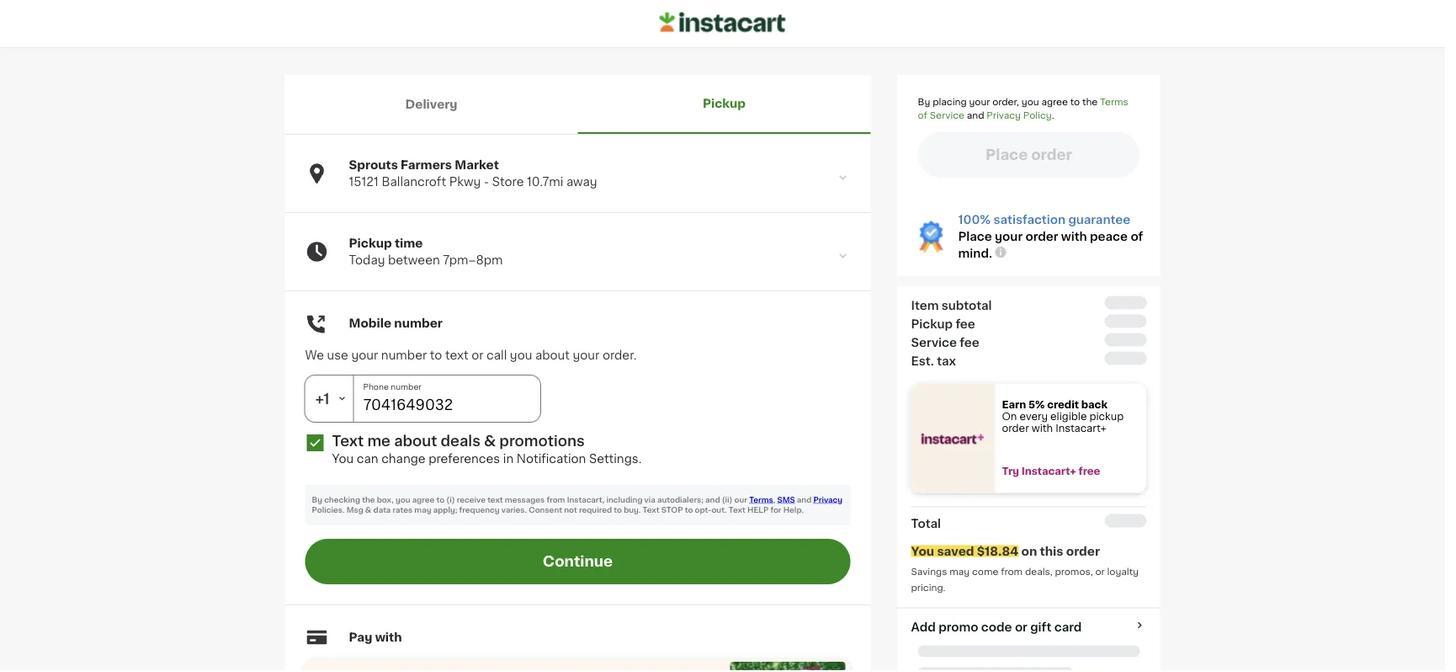 Task type: vqa. For each thing, say whether or not it's contained in the screenshot.
Dairy & Eggs Link
no



Task type: locate. For each thing, give the bounding box(es) containing it.
add promo code or gift card button
[[911, 618, 1082, 635]]

order down on on the bottom of the page
[[1002, 423, 1029, 433]]

text up can
[[332, 434, 364, 448]]

2 vertical spatial pickup
[[911, 318, 953, 330]]

1 vertical spatial fee
[[960, 336, 980, 348]]

instacart+ inside button
[[1022, 466, 1077, 476]]

1 vertical spatial about
[[394, 434, 437, 448]]

total
[[911, 517, 941, 529]]

you inside text me about deals & promotions you can change preferences in notification settings.
[[332, 453, 354, 465]]

add
[[911, 621, 936, 633]]

consent
[[529, 506, 562, 514]]

1 vertical spatial instacart+
[[1022, 466, 1077, 476]]

0 vertical spatial by
[[918, 97, 931, 107]]

pay with
[[349, 631, 402, 643]]

your inside place your order with peace of mind.
[[995, 231, 1023, 242]]

text up frequency
[[488, 496, 503, 504]]

privacy
[[987, 111, 1021, 120], [814, 496, 843, 504]]

stop
[[662, 506, 683, 514]]

instacart,
[[567, 496, 605, 504]]

including
[[607, 496, 643, 504]]

from down you saved $18.84 on this order
[[1001, 567, 1023, 576]]

1 horizontal spatial pickup
[[703, 98, 746, 109]]

fee for pickup fee
[[956, 318, 976, 330]]

0 vertical spatial about
[[535, 349, 570, 361]]

privacy down order,
[[987, 111, 1021, 120]]

placing
[[933, 97, 967, 107]]

and up out.
[[706, 496, 720, 504]]

order inside earn 5% credit back on every eligible pickup order with instacart+
[[1002, 423, 1029, 433]]

sms link
[[778, 496, 795, 504]]

2 horizontal spatial pickup
[[911, 318, 953, 330]]

the inside by checking the box, you agree to (i) receive text messages from instacart, including via autodialers; and (ii) our terms , sms and privacy policies. msg & data rates may apply; frequency varies. consent not required to buy. text stop to opt-out. text help for help.
[[362, 496, 375, 504]]

0 vertical spatial of
[[918, 111, 928, 120]]

1 horizontal spatial of
[[1131, 231, 1144, 242]]

0 horizontal spatial text
[[332, 434, 364, 448]]

earn 5% credit back on every eligible pickup order with instacart+
[[1002, 400, 1127, 433]]

or inside add promo code or gift card button
[[1015, 621, 1028, 633]]

agree
[[1042, 97, 1068, 107], [412, 496, 435, 504]]

you right call
[[510, 349, 532, 361]]

terms inside by checking the box, you agree to (i) receive text messages from instacart, including via autodialers; and (ii) our terms , sms and privacy policies. msg & data rates may apply; frequency varies. consent not required to buy. text stop to opt-out. text help for help.
[[749, 496, 774, 504]]

& right msg
[[365, 506, 372, 514]]

instacart+ down eligible
[[1056, 423, 1107, 433]]

pkwy
[[449, 176, 481, 188]]

by for by checking the box, you agree to (i) receive text messages from instacart, including via autodialers; and (ii) our terms , sms and privacy policies. msg & data rates may apply; frequency varies. consent not required to buy. text stop to opt-out. text help for help.
[[312, 496, 322, 504]]

order.
[[603, 349, 637, 361]]

may right rates
[[415, 506, 431, 514]]

-
[[484, 176, 489, 188]]

fee down subtotal
[[956, 318, 976, 330]]

1 horizontal spatial agree
[[1042, 97, 1068, 107]]

0 vertical spatial &
[[484, 434, 496, 448]]

0 vertical spatial may
[[415, 506, 431, 514]]

0 vertical spatial pickup
[[703, 98, 746, 109]]

you up policy
[[1022, 97, 1039, 107]]

text down our on the bottom right
[[729, 506, 746, 514]]

1 vertical spatial &
[[365, 506, 372, 514]]

0 horizontal spatial you
[[396, 496, 410, 504]]

and up help.
[[797, 496, 812, 504]]

1 horizontal spatial from
[[1001, 567, 1023, 576]]

2 horizontal spatial and
[[967, 111, 985, 120]]

pickup time today between 7pm–8pm
[[349, 237, 503, 266]]

est.
[[911, 355, 934, 367]]

earn
[[1002, 400, 1027, 410]]

& right deals
[[484, 434, 496, 448]]

you
[[332, 453, 354, 465], [911, 545, 935, 557]]

0 vertical spatial privacy
[[987, 111, 1021, 120]]

our
[[735, 496, 748, 504]]

0 vertical spatial or
[[472, 349, 484, 361]]

1 horizontal spatial you
[[911, 545, 935, 557]]

farmers
[[401, 159, 452, 171]]

frequency
[[459, 506, 500, 514]]

the
[[1083, 97, 1098, 107], [362, 496, 375, 504]]

pickup up the today
[[349, 237, 392, 249]]

order down 100% satisfaction guarantee in the top right of the page
[[1026, 231, 1059, 242]]

you up savings
[[911, 545, 935, 557]]

instacart+ inside earn 5% credit back on every eligible pickup order with instacart+
[[1056, 423, 1107, 433]]

satisfaction
[[994, 214, 1066, 226]]

text me about deals & promotions you can change preferences in notification settings.
[[332, 434, 642, 465]]

with inside place your order with peace of mind.
[[1062, 231, 1088, 242]]

you up rates
[[396, 496, 410, 504]]

0 vertical spatial terms
[[1100, 97, 1129, 107]]

by up 'policies.'
[[312, 496, 322, 504]]

policies.
[[312, 506, 345, 514]]

you left can
[[332, 453, 354, 465]]

pickup location image
[[836, 170, 851, 185]]

about right call
[[535, 349, 570, 361]]

0 horizontal spatial agree
[[412, 496, 435, 504]]

0 vertical spatial text
[[445, 349, 469, 361]]

by inside by checking the box, you agree to (i) receive text messages from instacart, including via autodialers; and (ii) our terms , sms and privacy policies. msg & data rates may apply; frequency varies. consent not required to buy. text stop to opt-out. text help for help.
[[312, 496, 322, 504]]

0 vertical spatial you
[[332, 453, 354, 465]]

mobile
[[349, 317, 392, 329]]

your left order,
[[969, 97, 990, 107]]

pickup down home image
[[703, 98, 746, 109]]

with down guarantee
[[1062, 231, 1088, 242]]

eligible
[[1051, 412, 1087, 421]]

0 vertical spatial you
[[1022, 97, 1039, 107]]

with down every
[[1032, 423, 1053, 433]]

0 vertical spatial service
[[930, 111, 965, 120]]

0 vertical spatial with
[[1062, 231, 1088, 242]]

1 horizontal spatial terms
[[1100, 97, 1129, 107]]

1 vertical spatial you
[[911, 545, 935, 557]]

your up more info about 100% satisfaction guarantee icon
[[995, 231, 1023, 242]]

fee
[[956, 318, 976, 330], [960, 336, 980, 348]]

1 vertical spatial with
[[1032, 423, 1053, 433]]

from inside savings may come from deals, promos, or loyalty pricing.
[[1001, 567, 1023, 576]]

from
[[547, 496, 565, 504], [1001, 567, 1023, 576]]

agree inside by checking the box, you agree to (i) receive text messages from instacart, including via autodialers; and (ii) our terms , sms and privacy policies. msg & data rates may apply; frequency varies. consent not required to buy. text stop to opt-out. text help for help.
[[412, 496, 435, 504]]

order up 'promos,'
[[1067, 545, 1100, 557]]

with right "pay"
[[375, 631, 402, 643]]

(i)
[[447, 496, 455, 504]]

agree up "."
[[1042, 97, 1068, 107]]

0 horizontal spatial with
[[375, 631, 402, 643]]

1 horizontal spatial you
[[510, 349, 532, 361]]

1 vertical spatial privacy
[[814, 496, 843, 504]]

text inside text me about deals & promotions you can change preferences in notification settings.
[[332, 434, 364, 448]]

pickup for pickup time today between 7pm–8pm
[[349, 237, 392, 249]]

0 vertical spatial fee
[[956, 318, 976, 330]]

from inside by checking the box, you agree to (i) receive text messages from instacart, including via autodialers; and (ii) our terms , sms and privacy policies. msg & data rates may apply; frequency varies. consent not required to buy. text stop to opt-out. text help for help.
[[547, 496, 565, 504]]

pickup down item
[[911, 318, 953, 330]]

1 vertical spatial order
[[1002, 423, 1029, 433]]

0 horizontal spatial the
[[362, 496, 375, 504]]

.
[[1052, 111, 1055, 120]]

service down placing
[[930, 111, 965, 120]]

pickup
[[1090, 412, 1124, 421]]

0 horizontal spatial may
[[415, 506, 431, 514]]

terms inside terms of service
[[1100, 97, 1129, 107]]

tax
[[937, 355, 956, 367]]

autodialers;
[[658, 496, 704, 504]]

agree up rates
[[412, 496, 435, 504]]

0 vertical spatial agree
[[1042, 97, 1068, 107]]

0 vertical spatial order
[[1026, 231, 1059, 242]]

1 vertical spatial the
[[362, 496, 375, 504]]

promos,
[[1055, 567, 1093, 576]]

0 vertical spatial instacart+
[[1056, 423, 1107, 433]]

1 vertical spatial may
[[950, 567, 970, 576]]

by placing your order, you agree to the
[[918, 97, 1100, 107]]

text down via
[[643, 506, 660, 514]]

2 vertical spatial you
[[396, 496, 410, 504]]

or inside savings may come from deals, promos, or loyalty pricing.
[[1096, 567, 1105, 576]]

number right mobile
[[394, 317, 443, 329]]

0 horizontal spatial terms
[[749, 496, 774, 504]]

0 horizontal spatial privacy
[[814, 496, 843, 504]]

service up 'est. tax'
[[911, 336, 957, 348]]

fee down the 'pickup fee'
[[960, 336, 980, 348]]

0 horizontal spatial from
[[547, 496, 565, 504]]

deals
[[441, 434, 481, 448]]

1 horizontal spatial text
[[488, 496, 503, 504]]

0 horizontal spatial or
[[472, 349, 484, 361]]

data
[[373, 506, 391, 514]]

on
[[1002, 412, 1017, 421]]

1 vertical spatial text
[[488, 496, 503, 504]]

& inside by checking the box, you agree to (i) receive text messages from instacart, including via autodialers; and (ii) our terms , sms and privacy policies. msg & data rates may apply; frequency varies. consent not required to buy. text stop to opt-out. text help for help.
[[365, 506, 372, 514]]

1 vertical spatial number
[[381, 349, 427, 361]]

pickup
[[703, 98, 746, 109], [349, 237, 392, 249], [911, 318, 953, 330]]

we
[[305, 349, 324, 361]]

text left call
[[445, 349, 469, 361]]

sprouts
[[349, 159, 398, 171]]

1 horizontal spatial may
[[950, 567, 970, 576]]

may inside savings may come from deals, promos, or loyalty pricing.
[[950, 567, 970, 576]]

you for (i)
[[396, 496, 410, 504]]

1 vertical spatial from
[[1001, 567, 1023, 576]]

sprouts farmers market 15121 ballancroft pkwy - store 10.7mi away
[[349, 159, 597, 188]]

gift
[[1031, 621, 1052, 633]]

instacart+ right the try
[[1022, 466, 1077, 476]]

1 horizontal spatial about
[[535, 349, 570, 361]]

privacy inside by checking the box, you agree to (i) receive text messages from instacart, including via autodialers; and (ii) our terms , sms and privacy policies. msg & data rates may apply; frequency varies. consent not required to buy. text stop to opt-out. text help for help.
[[814, 496, 843, 504]]

of
[[918, 111, 928, 120], [1131, 231, 1144, 242]]

out.
[[712, 506, 727, 514]]

1 horizontal spatial or
[[1015, 621, 1028, 633]]

agree for (i)
[[412, 496, 435, 504]]

2 horizontal spatial you
[[1022, 97, 1039, 107]]

for
[[771, 506, 782, 514]]

2 horizontal spatial with
[[1062, 231, 1088, 242]]

1 horizontal spatial &
[[484, 434, 496, 448]]

number
[[394, 317, 443, 329], [381, 349, 427, 361]]

your left order.
[[573, 349, 600, 361]]

or for call
[[472, 349, 484, 361]]

2 horizontal spatial or
[[1096, 567, 1105, 576]]

2 vertical spatial order
[[1067, 545, 1100, 557]]

0 vertical spatial the
[[1083, 97, 1098, 107]]

about up change
[[394, 434, 437, 448]]

or left gift
[[1015, 621, 1028, 633]]

you inside by checking the box, you agree to (i) receive text messages from instacart, including via autodialers; and (ii) our terms , sms and privacy policies. msg & data rates may apply; frequency varies. consent not required to buy. text stop to opt-out. text help for help.
[[396, 496, 410, 504]]

0 vertical spatial from
[[547, 496, 565, 504]]

required
[[579, 506, 612, 514]]

1 vertical spatial terms
[[749, 496, 774, 504]]

2 vertical spatial or
[[1015, 621, 1028, 633]]

or left loyalty
[[1096, 567, 1105, 576]]

number down mobile number
[[381, 349, 427, 361]]

continue
[[543, 554, 613, 569]]

0 horizontal spatial of
[[918, 111, 928, 120]]

0 horizontal spatial you
[[332, 453, 354, 465]]

1 vertical spatial by
[[312, 496, 322, 504]]

100% satisfaction guarantee
[[959, 214, 1131, 226]]

1 vertical spatial pickup
[[349, 237, 392, 249]]

0 horizontal spatial pickup
[[349, 237, 392, 249]]

order,
[[993, 97, 1020, 107]]

and down "by placing your order, you agree to the"
[[967, 111, 985, 120]]

or left call
[[472, 349, 484, 361]]

help.
[[784, 506, 804, 514]]

0 horizontal spatial &
[[365, 506, 372, 514]]

about
[[535, 349, 570, 361], [394, 434, 437, 448]]

with inside earn 5% credit back on every eligible pickup order with instacart+
[[1032, 423, 1053, 433]]

order inside place your order with peace of mind.
[[1026, 231, 1059, 242]]

subtotal
[[942, 299, 992, 311]]

and
[[967, 111, 985, 120], [706, 496, 720, 504], [797, 496, 812, 504]]

pickup inside pickup time today between 7pm–8pm
[[349, 237, 392, 249]]

loyalty
[[1108, 567, 1139, 576]]

1 horizontal spatial text
[[643, 506, 660, 514]]

2 horizontal spatial text
[[729, 506, 746, 514]]

$18.84
[[977, 545, 1019, 557]]

pickup inside 'button'
[[703, 98, 746, 109]]

1 horizontal spatial with
[[1032, 423, 1053, 433]]

from up the consent
[[547, 496, 565, 504]]

by left placing
[[918, 97, 931, 107]]

1 vertical spatial or
[[1096, 567, 1105, 576]]

instacart+
[[1056, 423, 1107, 433], [1022, 466, 1077, 476]]

text inside by checking the box, you agree to (i) receive text messages from instacart, including via autodialers; and (ii) our terms , sms and privacy policies. msg & data rates may apply; frequency varies. consent not required to buy. text stop to opt-out. text help for help.
[[488, 496, 503, 504]]

Select a country button
[[305, 376, 353, 422]]

0 horizontal spatial text
[[445, 349, 469, 361]]

0 horizontal spatial about
[[394, 434, 437, 448]]

1 vertical spatial you
[[510, 349, 532, 361]]

privacy right sms
[[814, 496, 843, 504]]

0 horizontal spatial by
[[312, 496, 322, 504]]

more info about 100% satisfaction guarantee image
[[994, 246, 1008, 259]]

1 horizontal spatial by
[[918, 97, 931, 107]]

1 vertical spatial of
[[1131, 231, 1144, 242]]

you saved $18.84 on this order
[[911, 545, 1100, 557]]

1 vertical spatial agree
[[412, 496, 435, 504]]

may down saved
[[950, 567, 970, 576]]

service
[[930, 111, 965, 120], [911, 336, 957, 348]]



Task type: describe. For each thing, give the bounding box(es) containing it.
deals,
[[1025, 567, 1053, 576]]

agree for the
[[1042, 97, 1068, 107]]

checking
[[324, 496, 360, 504]]

opt-
[[695, 506, 712, 514]]

mobile number
[[349, 317, 443, 329]]

continue button
[[305, 539, 851, 584]]

preferences
[[429, 453, 500, 465]]

of inside place your order with peace of mind.
[[1131, 231, 1144, 242]]

savings
[[911, 567, 948, 576]]

try instacart+ free button
[[996, 466, 1147, 477]]

item subtotal
[[911, 299, 992, 311]]

ballancroft
[[382, 176, 446, 188]]

via
[[645, 496, 656, 504]]

pickup fee
[[911, 318, 976, 330]]

service inside terms of service
[[930, 111, 965, 120]]

promo
[[939, 621, 979, 633]]

pickup for pickup fee
[[911, 318, 953, 330]]

card
[[1055, 621, 1082, 633]]

me
[[367, 434, 391, 448]]

pickup time image
[[836, 248, 851, 264]]

can
[[357, 453, 379, 465]]

your right 'use'
[[352, 349, 378, 361]]

savings may come from deals, promos, or loyalty pricing.
[[911, 567, 1142, 592]]

pay
[[349, 631, 372, 643]]

fee for service fee
[[960, 336, 980, 348]]

by for by placing your order, you agree to the
[[918, 97, 931, 107]]

away
[[567, 176, 597, 188]]

in
[[503, 453, 514, 465]]

10.7mi
[[527, 176, 564, 188]]

settings.
[[589, 453, 642, 465]]

saved
[[937, 545, 975, 557]]

you for the
[[1022, 97, 1039, 107]]

7pm–8pm
[[443, 254, 503, 266]]

mind.
[[959, 248, 993, 259]]

guarantee
[[1069, 214, 1131, 226]]

+1
[[315, 392, 330, 406]]

100%
[[959, 214, 991, 226]]

sms
[[778, 496, 795, 504]]

try
[[1002, 466, 1020, 476]]

this
[[1040, 545, 1064, 557]]

(ii)
[[722, 496, 733, 504]]

delivery
[[405, 99, 458, 110]]

& inside text me about deals & promotions you can change preferences in notification settings.
[[484, 434, 496, 448]]

home image
[[660, 10, 786, 35]]

or for loyalty
[[1096, 567, 1105, 576]]

terms of service
[[918, 97, 1129, 120]]

rates
[[393, 506, 413, 514]]

1 horizontal spatial privacy
[[987, 111, 1021, 120]]

buy.
[[624, 506, 641, 514]]

add promo code or gift card
[[911, 621, 1082, 633]]

2 vertical spatial with
[[375, 631, 402, 643]]

est. tax
[[911, 355, 956, 367]]

pickup for pickup
[[703, 98, 746, 109]]

come
[[972, 567, 999, 576]]

today
[[349, 254, 385, 266]]

policy
[[1024, 111, 1052, 120]]

pickup button
[[578, 75, 871, 134]]

15121
[[349, 176, 379, 188]]

privacy link
[[814, 496, 843, 504]]

free
[[1079, 466, 1101, 476]]

box,
[[377, 496, 394, 504]]

notification
[[517, 453, 586, 465]]

by checking the box, you agree to (i) receive text messages from instacart, including via autodialers; and (ii) our terms , sms and privacy policies. msg & data rates may apply; frequency varies. consent not required to buy. text stop to opt-out. text help for help.
[[312, 496, 843, 514]]

receive
[[457, 496, 486, 504]]

place
[[959, 231, 992, 242]]

may inside by checking the box, you agree to (i) receive text messages from instacart, including via autodialers; and (ii) our terms , sms and privacy policies. msg & data rates may apply; frequency varies. consent not required to buy. text stop to opt-out. text help for help.
[[415, 506, 431, 514]]

terms link
[[749, 496, 774, 504]]

call
[[487, 349, 507, 361]]

back
[[1082, 400, 1108, 410]]

varies.
[[502, 506, 527, 514]]

1 horizontal spatial and
[[797, 496, 812, 504]]

pricing.
[[911, 583, 946, 592]]

delivery button
[[285, 75, 578, 134]]

1 horizontal spatial the
[[1083, 97, 1098, 107]]

5%
[[1029, 400, 1045, 410]]

1 vertical spatial service
[[911, 336, 957, 348]]

,
[[774, 496, 776, 504]]

service fee
[[911, 336, 980, 348]]

change
[[382, 453, 426, 465]]

about inside text me about deals & promotions you can change preferences in notification settings.
[[394, 434, 437, 448]]

msg
[[347, 506, 363, 514]]

market
[[455, 159, 499, 171]]

0 horizontal spatial and
[[706, 496, 720, 504]]

0 vertical spatial number
[[394, 317, 443, 329]]

between
[[388, 254, 440, 266]]

every
[[1020, 412, 1048, 421]]

on
[[1022, 545, 1038, 557]]

place your order with peace of mind.
[[959, 231, 1144, 259]]

of inside terms of service
[[918, 111, 928, 120]]

not
[[564, 506, 577, 514]]

item
[[911, 299, 939, 311]]

Phone number telephone field
[[353, 376, 541, 422]]

messages
[[505, 496, 545, 504]]

code
[[982, 621, 1012, 633]]

try instacart+ free
[[1002, 466, 1101, 476]]

terms of service link
[[918, 97, 1129, 120]]

we use your number to text or call you about your order.
[[305, 349, 637, 361]]

privacy policy link
[[987, 111, 1052, 120]]

promotions
[[500, 434, 585, 448]]

and privacy policy .
[[965, 111, 1055, 120]]

use
[[327, 349, 349, 361]]



